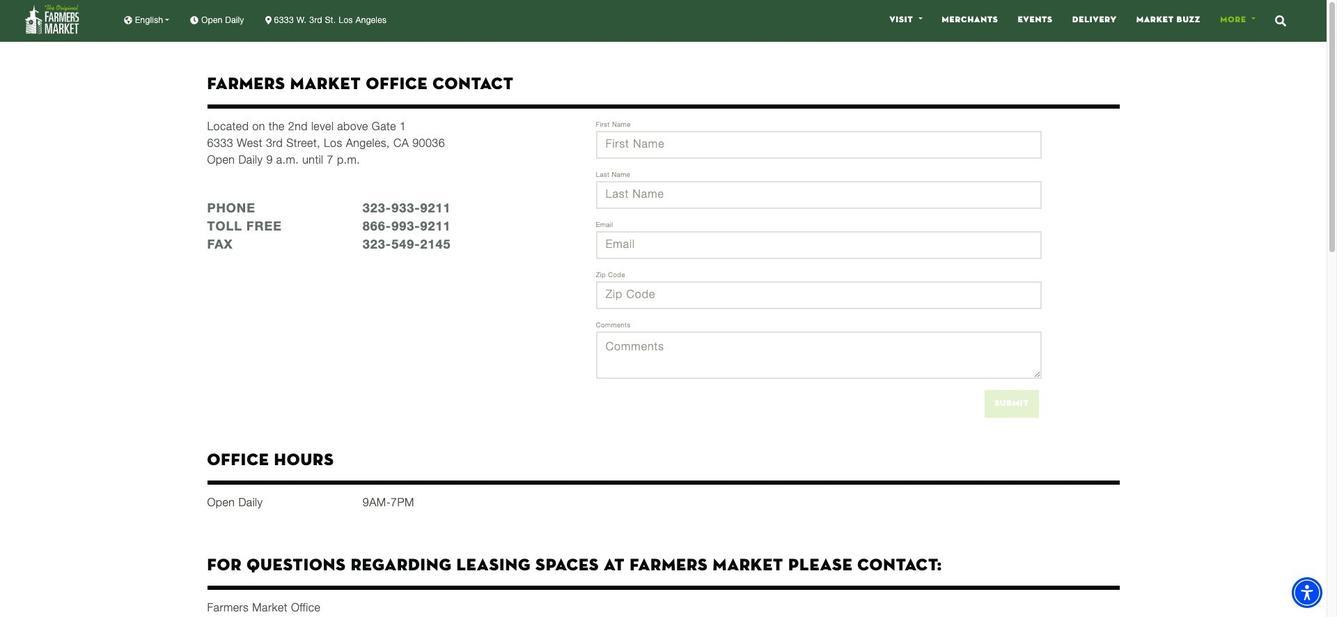 Task type: describe. For each thing, give the bounding box(es) containing it.
Last Name text field
[[596, 181, 1042, 209]]

First Name text field
[[596, 131, 1042, 159]]

Email email field
[[596, 231, 1042, 259]]



Task type: vqa. For each thing, say whether or not it's contained in the screenshot.
instagram icon
no



Task type: locate. For each thing, give the bounding box(es) containing it.
Zip Code text field
[[596, 281, 1042, 309]]

search image
[[1276, 15, 1287, 26]]

Comments text field
[[596, 331, 1042, 379]]

fmla home header logo clocktower image
[[25, 5, 79, 34]]

globe americas image
[[124, 16, 132, 24]]

map marker alt image
[[265, 16, 271, 24]]

clock image
[[190, 16, 199, 24]]

heading
[[207, 42, 1120, 93]]



